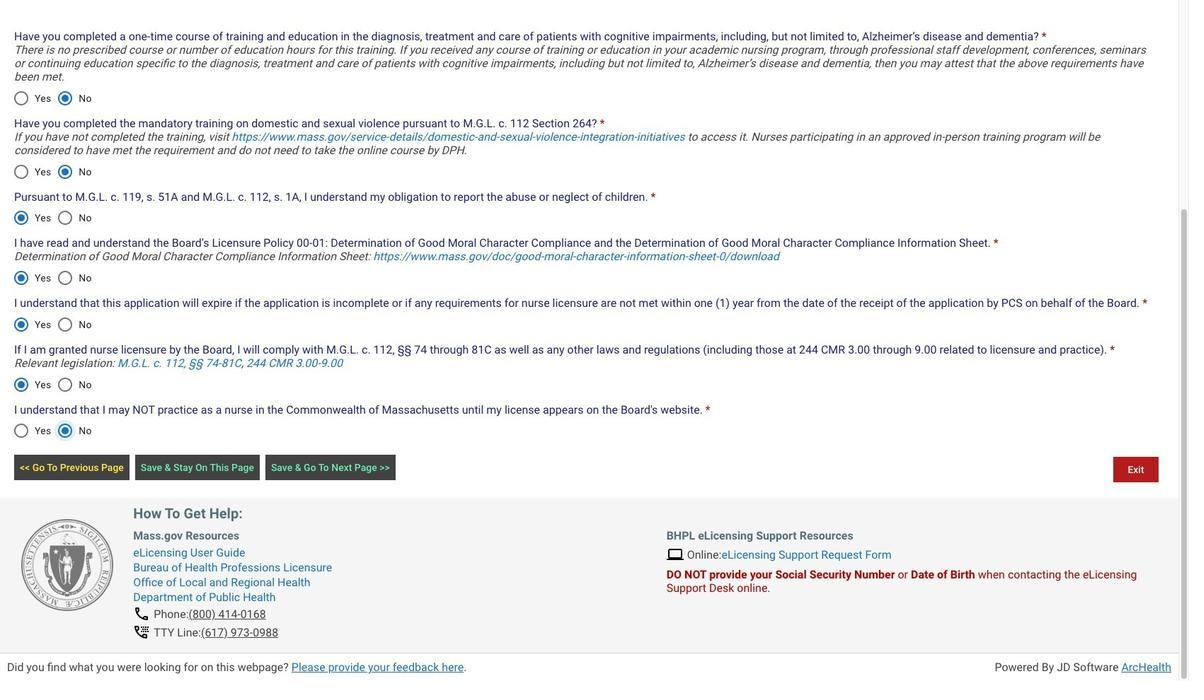 Task type: describe. For each thing, give the bounding box(es) containing it.
1 option group from the top
[[6, 81, 99, 115]]

3 option group from the top
[[6, 201, 99, 235]]

7 option group from the top
[[6, 415, 99, 449]]

2 option group from the top
[[6, 155, 99, 189]]

massachusetts state seal image
[[21, 520, 113, 612]]

4 option group from the top
[[6, 261, 99, 295]]



Task type: locate. For each thing, give the bounding box(es) containing it.
6 option group from the top
[[6, 368, 99, 402]]

5 option group from the top
[[6, 308, 99, 342]]

option group
[[6, 81, 99, 115], [6, 155, 99, 189], [6, 201, 99, 235], [6, 261, 99, 295], [6, 308, 99, 342], [6, 368, 99, 402], [6, 415, 99, 449]]



